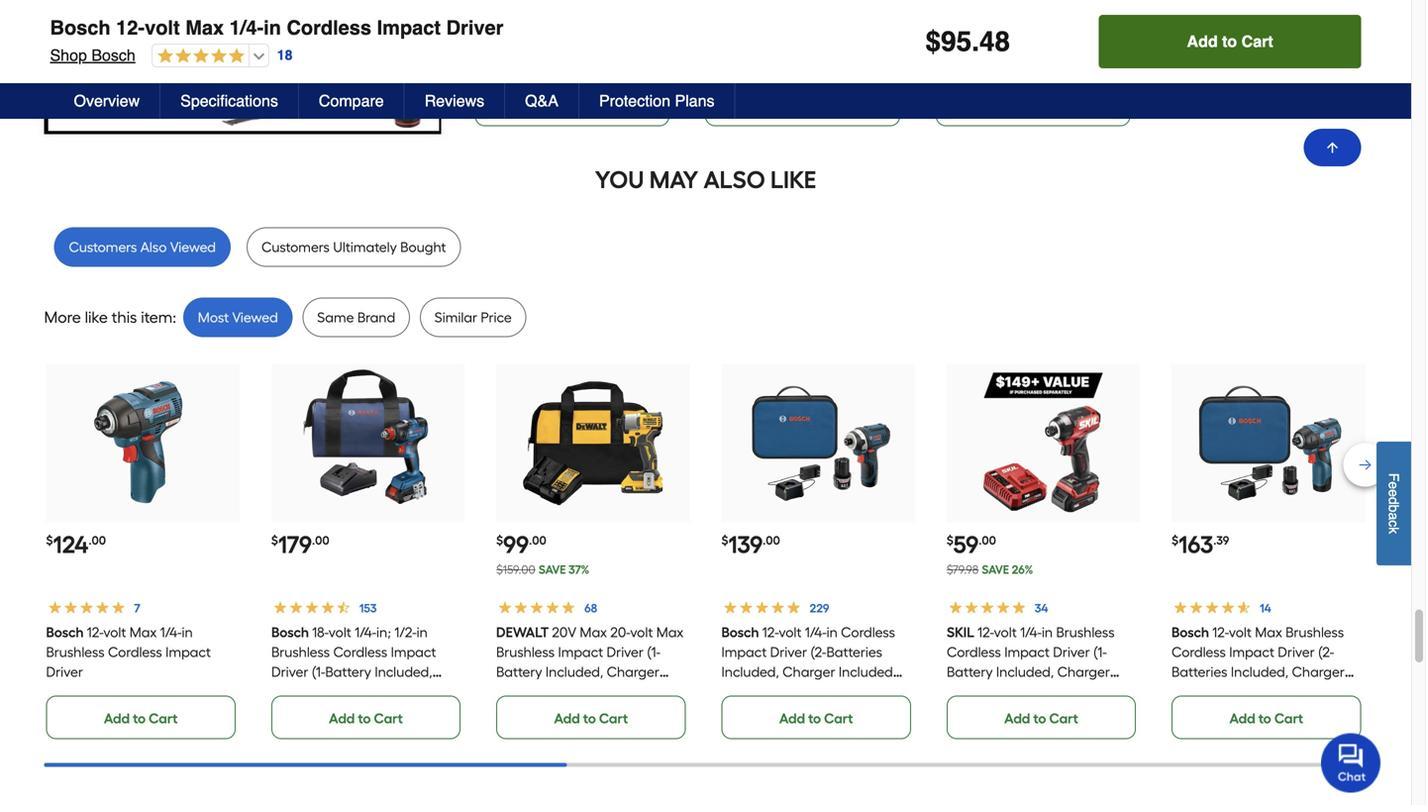 Task type: describe. For each thing, give the bounding box(es) containing it.
bosch inside 139 list item
[[722, 624, 759, 641]]

driver inside 139 list item
[[770, 644, 807, 661]]

12- inside list item
[[746, 11, 763, 28]]

max inside 163 list item
[[1255, 624, 1283, 641]]

included, inside list item
[[765, 51, 822, 68]]

compare
[[319, 92, 384, 110]]

driver inside 163 list item
[[1278, 644, 1315, 661]]

included, inside 139 list item
[[722, 664, 779, 681]]

driver inside 18-volt 1/4-in; 1/2-in brushless cordless impact driver (1-battery included, charger included and soft bag included)
[[271, 664, 308, 681]]

cart for 20v max 20-volt max brushless impact driver (1- battery included, charger included and soft bag included)
[[599, 710, 628, 727]]

chat invite button image
[[1321, 732, 1382, 793]]

.00 for 99
[[529, 534, 546, 548]]

179
[[278, 531, 312, 559]]

dewalt
[[496, 624, 549, 641]]

driver inside 20v max 20-volt max brushless impact driver (1- battery included, charger included and soft bag included)
[[607, 644, 644, 661]]

soft inside 163 list item
[[1258, 684, 1284, 700]]

add to cart for 12-volt 1/4-in cordless impact driver (2-batteries included, charger included and soft bag included)
[[779, 710, 853, 727]]

k
[[1386, 527, 1402, 534]]

bosch right shop
[[91, 46, 135, 64]]

customers also viewed
[[69, 239, 216, 256]]

12-volt max brushless cordless impact driver (2- batteries included, charger included and soft bag included) inside list item
[[705, 11, 879, 107]]

bosch inside '179' list item
[[271, 624, 309, 641]]

overview button
[[54, 83, 161, 119]]

$79.98 save 26%
[[947, 563, 1033, 577]]

bag inside 18-volt 1/4-in; 1/2-in brushless cordless impact driver (1-battery included, charger included and soft bag included)
[[271, 703, 297, 720]]

$ 163 .39
[[1172, 531, 1229, 559]]

139 list item
[[722, 364, 915, 740]]

impact inside the 12-volt max brushless cordless impact driver (2- batteries included, charger included and soft bag included) link
[[763, 31, 808, 48]]

batteries inside 163 list item
[[1172, 664, 1228, 681]]

impact inside 20v max 20-volt max brushless impact driver (1- battery included, charger included and soft bag included)
[[558, 644, 604, 661]]

1 horizontal spatial viewed
[[232, 309, 278, 326]]

12-volt 1/4-in brushless cordless impact driver (1- battery included, charger included)
[[947, 624, 1115, 700]]

26%
[[1012, 563, 1033, 577]]

volt inside list item
[[763, 11, 785, 28]]

add to cart for 12-volt max 1/4-in brushless cordless impact driver
[[104, 710, 178, 727]]

add to cart inside button
[[1187, 32, 1273, 51]]

$ 179 .00
[[271, 531, 329, 559]]

cordless inside 18-volt 1/4-in; 1/2-in brushless cordless impact driver (1-battery included, charger included and soft bag included)
[[333, 644, 387, 661]]

$ 59 .00
[[947, 531, 996, 559]]

may
[[649, 166, 698, 194]]

compare button
[[299, 83, 405, 119]]

brushless inside list item
[[819, 11, 878, 28]]

.39
[[1214, 534, 1229, 548]]

$ for 124
[[46, 534, 53, 548]]

reviews button
[[405, 83, 505, 119]]

d
[[1386, 497, 1402, 505]]

and inside 139 list item
[[722, 684, 747, 700]]

included, inside 'list item'
[[475, 51, 532, 68]]

charger inside 163 list item
[[1292, 664, 1345, 681]]

f e e d b a c k
[[1386, 473, 1402, 534]]

add to cart for 12-volt max brushless cordless impact driver (2- batteries included, charger included and soft bag included)
[[1230, 710, 1304, 727]]

included) inside 'list item'
[[561, 70, 619, 87]]

.
[[972, 26, 980, 57]]

you
[[595, 166, 644, 194]]

brushless inside "12-volt 1/4-in brushless cordless impact driver (1- battery included, charger included)"
[[1056, 624, 1115, 641]]

cart for 12-volt max brushless cordless impact driver (2- batteries included, charger included and soft bag included)
[[1275, 710, 1304, 727]]

:
[[173, 308, 176, 327]]

charger inside "12-volt 1/4-in brushless cordless impact driver (1- battery included, charger included)"
[[1057, 664, 1110, 681]]

max inside list item
[[789, 11, 816, 28]]

1/4- inside "12-volt 1/4-in brushless cordless impact driver (1- battery included, charger included)"
[[1020, 624, 1042, 641]]

bosch 12-volt max 1/4-in brushless cordless impact driver image
[[65, 366, 220, 521]]

to inside button
[[1222, 32, 1237, 51]]

12- inside "12-volt 1/4-in brushless cordless impact driver (1- battery included, charger included)"
[[977, 624, 994, 641]]

add to cart link for 20v max 20-volt max brushless impact driver (1- battery included, charger included and soft bag included)
[[496, 696, 686, 740]]

cordless inside "12-volt 1/4-in brushless cordless impact driver (1- battery included, charger included)"
[[947, 644, 1001, 661]]

in;
[[376, 624, 391, 641]]

$159.00
[[496, 563, 536, 577]]

12- inside 139 list item
[[762, 624, 779, 641]]

more like this item :
[[44, 308, 176, 327]]

volt inside "12-volt 1/4-in brushless cordless impact driver (1- battery included, charger included)"
[[994, 624, 1017, 641]]

59 list item
[[947, 364, 1140, 740]]

included, inside 163 list item
[[1231, 664, 1289, 681]]

1 vertical spatial also
[[140, 239, 167, 256]]

$ for 139
[[722, 534, 728, 548]]

c
[[1386, 520, 1402, 527]]

cart inside 'list item'
[[580, 97, 609, 114]]

reviews
[[425, 92, 485, 110]]

to for 20v max 20-volt max brushless impact driver (1- battery included, charger included and soft bag included)
[[583, 710, 596, 727]]

cart for 12-volt max 1/4-in brushless cordless impact driver
[[149, 710, 178, 727]]

included) inside 20v max 20-volt max brushless impact driver (1- battery included, charger included and soft bag included)
[[496, 703, 555, 720]]

similar
[[435, 309, 477, 326]]

ultimately
[[333, 239, 397, 256]]

cart for 18-volt 1/4-in; 1/2-in brushless cordless impact driver (1-battery included, charger included and soft bag included)
[[374, 710, 403, 727]]

cordless inside 124 list item
[[108, 644, 162, 661]]

(2- inside list item
[[852, 31, 868, 48]]

shop
[[50, 46, 87, 64]]

2 e from the top
[[1386, 489, 1402, 497]]

you may also like
[[595, 166, 816, 194]]

139
[[728, 531, 763, 559]]

(2- inside 163 list item
[[1319, 644, 1335, 661]]

12-volt max 1/4-in brushless cordless impact driver inside 'list item'
[[936, 11, 1101, 68]]

add to cart for 20v max 20-volt max brushless impact driver (1- battery included, charger included and soft bag included)
[[554, 710, 628, 727]]

20v max 20-volt max brushless impact driver (1- battery included, charger included and soft bag included)
[[496, 624, 684, 720]]

impact inside 139 list item
[[722, 644, 767, 661]]

specifications button
[[161, 83, 299, 119]]

$ for 163
[[1172, 534, 1179, 548]]

included, inside "12-volt 1/4-in brushless cordless impact driver (1- battery included, charger included)"
[[996, 664, 1054, 681]]

included, inside 18-volt 1/4-in; 1/2-in brushless cordless impact driver (1-battery included, charger included and soft bag included)
[[375, 664, 432, 681]]

12-volt max brushless cordless impact driver (2- batteries included, charger included and soft bag included) inside 163 list item
[[1172, 624, 1345, 720]]

163 list item
[[1172, 364, 1365, 740]]

48
[[980, 26, 1010, 57]]

soft inside the 12-volt max brushless cordless impact driver (2- batteries included, charger included and soft bag included) link
[[792, 70, 817, 87]]

20v
[[552, 624, 577, 641]]

save for 99
[[539, 563, 566, 577]]

brand
[[357, 309, 395, 326]]

brushless inside 18-volt 1/4-in; 1/2-in brushless cordless impact driver (1-battery included, charger included and soft bag included)
[[271, 644, 330, 661]]

skil 12-volt 1/4-in brushless cordless impact driver (1-battery included, charger included) image
[[966, 366, 1121, 521]]

cordless inside 163 list item
[[1172, 644, 1226, 661]]

this
[[112, 308, 137, 327]]

bosch inside 163 list item
[[1172, 624, 1210, 641]]

18-
[[312, 624, 328, 641]]

0 horizontal spatial viewed
[[170, 239, 216, 256]]

to for 12-volt 1/4-in cordless impact driver (2-batteries included, charger included and soft bag included)
[[808, 710, 821, 727]]

in inside 18-volt 1/4-in; 1/2-in brushless cordless impact driver (1-battery included, charger included and soft bag included)
[[416, 624, 428, 641]]

battery for 99
[[496, 664, 543, 681]]

impact inside 18-volt 1/4-in; 1/2-in brushless cordless impact driver (1-battery included, charger included and soft bag included)
[[391, 644, 436, 661]]

soft inside 139 list item
[[750, 684, 776, 700]]

$ 124 .00
[[46, 531, 106, 559]]

volt inside 163 list item
[[1229, 624, 1252, 641]]

volt inside 20v max 20-volt max brushless impact driver (1- battery included, charger included and soft bag included)
[[630, 624, 653, 641]]

(2- inside 139 list item
[[811, 644, 827, 661]]

included inside 139 list item
[[839, 664, 893, 681]]

impact inside "12-volt 1/4-in brushless cordless impact driver (1- battery included, charger included)"
[[1004, 644, 1050, 661]]

99 list item
[[496, 364, 690, 740]]

similar price
[[435, 309, 512, 326]]

add to cart link for 18-volt 1/4-in; 1/2-in brushless cordless impact driver (1-battery included, charger included and soft bag included)
[[271, 696, 461, 740]]

customers ultimately bought
[[261, 239, 446, 256]]

batteries inside 139 list item
[[827, 644, 882, 661]]

add for 12-volt 1/4-in brushless cordless impact driver (1- battery included, charger included)
[[1005, 710, 1030, 727]]

12- inside 124 list item
[[87, 624, 103, 641]]

.00 for 124
[[88, 534, 106, 548]]

charger inside list item
[[826, 51, 879, 68]]

$ for 59
[[947, 534, 954, 548]]

add for 20v max 20-volt max brushless impact driver (1- battery included, charger included and soft bag included)
[[554, 710, 580, 727]]

add for 12-volt max 1/4-in brushless cordless impact driver
[[104, 710, 130, 727]]

(1- for 59
[[1093, 644, 1107, 661]]

overview
[[74, 92, 140, 110]]

and inside list item
[[763, 70, 788, 87]]

included inside 18-volt 1/4-in; 1/2-in brushless cordless impact driver (1-battery included, charger included and soft bag included)
[[327, 684, 382, 700]]

brushless inside 163 list item
[[1286, 624, 1344, 641]]

soft inside 18-volt 1/4-in; 1/2-in brushless cordless impact driver (1-battery included, charger included and soft bag included)
[[414, 684, 439, 700]]

price
[[481, 309, 512, 326]]

18
[[277, 47, 293, 63]]

1/4- inside 18-volt 1/4-in; 1/2-in brushless cordless impact driver (1-battery included, charger included and soft bag included)
[[355, 624, 376, 641]]

1/4- inside 124 list item
[[160, 624, 182, 641]]

37%
[[569, 563, 590, 577]]

and inside 20v max 20-volt max brushless impact driver (1- battery included, charger included and soft bag included)
[[554, 684, 579, 700]]

in inside 139 list item
[[827, 624, 838, 641]]

save for 59
[[982, 563, 1009, 577]]



Task type: locate. For each thing, give the bounding box(es) containing it.
1 e from the top
[[1386, 482, 1402, 489]]

brushless inside 'list item'
[[936, 31, 994, 48]]

battery down 18-
[[325, 664, 371, 681]]

bosch 18-volt 1/4-in; 1/2-in brushless cordless impact driver (1-battery included, charger included and soft bag included) image
[[291, 366, 445, 521]]

1 horizontal spatial customers
[[261, 239, 330, 256]]

bosch 12-volt 1/4-in cordless impact driver (2-batteries included, charger included and soft bag included) image
[[741, 366, 896, 521]]

0 vertical spatial 12-volt 1/4-in cordless impact driver (2-batteries included, charger included and soft bag included)
[[475, 11, 649, 87]]

(1-
[[647, 644, 661, 661], [1093, 644, 1107, 661], [312, 664, 325, 681]]

99
[[503, 531, 529, 559]]

bosch 12v max system image
[[44, 0, 441, 134]]

bosch
[[475, 11, 512, 28], [936, 11, 974, 28], [50, 16, 111, 39], [91, 46, 135, 64], [46, 624, 84, 641], [271, 624, 309, 641], [722, 624, 759, 641], [1172, 624, 1210, 641]]

f
[[1386, 473, 1402, 482]]

2 .00 from the left
[[312, 534, 329, 548]]

163
[[1179, 531, 1214, 559]]

impact inside 163 list item
[[1230, 644, 1275, 661]]

add to cart for 18-volt 1/4-in; 1/2-in brushless cordless impact driver (1-battery included, charger included and soft bag included)
[[329, 710, 403, 727]]

and inside 'list item'
[[475, 70, 500, 87]]

shop bosch
[[50, 46, 135, 64]]

volt inside 139 list item
[[779, 624, 802, 641]]

add to cart button
[[1099, 15, 1361, 68]]

to for 12-volt 1/4-in brushless cordless impact driver (1- battery included, charger included)
[[1034, 710, 1046, 727]]

more
[[44, 308, 81, 327]]

1 horizontal spatial save
[[982, 563, 1009, 577]]

same brand
[[317, 309, 395, 326]]

1 horizontal spatial also
[[704, 166, 765, 194]]

$ 95 . 48
[[926, 26, 1010, 57]]

12-volt max brushless cordless impact driver (2- batteries included, charger included and soft bag included) list item
[[705, 0, 904, 126]]

$
[[926, 26, 941, 57], [46, 534, 53, 548], [271, 534, 278, 548], [496, 534, 503, 548], [722, 534, 728, 548], [947, 534, 954, 548], [1172, 534, 1179, 548]]

brushless inside 20v max 20-volt max brushless impact driver (1- battery included, charger included and soft bag included)
[[496, 644, 555, 661]]

to inside 124 list item
[[133, 710, 146, 727]]

customers for customers also viewed
[[69, 239, 137, 256]]

cart inside 99 list item
[[599, 710, 628, 727]]

battery for 59
[[947, 664, 993, 681]]

included)
[[947, 684, 1005, 700]]

12-volt max brushless cordless impact driver (2- batteries included, charger included and soft bag included)
[[705, 11, 879, 107], [1172, 624, 1345, 720]]

driver inside "12-volt 1/4-in brushless cordless impact driver (1- battery included, charger included)"
[[1053, 644, 1090, 661]]

add to cart inside 139 list item
[[779, 710, 853, 727]]

like
[[85, 308, 108, 327]]

soft inside 20v max 20-volt max brushless impact driver (1- battery included, charger included and soft bag included)
[[583, 684, 608, 700]]

cart inside add to cart button
[[1242, 32, 1273, 51]]

$ for 95
[[926, 26, 941, 57]]

2 horizontal spatial battery
[[947, 664, 993, 681]]

volt
[[532, 11, 555, 28], [763, 11, 785, 28], [993, 11, 1016, 28], [145, 16, 180, 39], [103, 624, 126, 641], [328, 624, 351, 641], [630, 624, 653, 641], [779, 624, 802, 641], [994, 624, 1017, 641], [1229, 624, 1252, 641]]

add for 18-volt 1/4-in; 1/2-in brushless cordless impact driver (1-battery included, charger included and soft bag included)
[[329, 710, 355, 727]]

1/4-
[[558, 11, 580, 28], [1050, 11, 1072, 28], [229, 16, 264, 39], [160, 624, 182, 641], [355, 624, 376, 641], [805, 624, 827, 641], [1020, 624, 1042, 641]]

bag inside 139 list item
[[779, 684, 805, 700]]

20-
[[611, 624, 630, 641]]

.00 inside $ 124 .00
[[88, 534, 106, 548]]

add to cart link for 12-volt 1/4-in brushless cordless impact driver (1- battery included, charger included)
[[947, 696, 1136, 740]]

battery up included)
[[947, 664, 993, 681]]

bosch left '48'
[[936, 11, 974, 28]]

save
[[539, 563, 566, 577], [982, 563, 1009, 577]]

cart for 12-volt 1/4-in brushless cordless impact driver (1- battery included, charger included)
[[1049, 710, 1078, 727]]

save left 37%
[[539, 563, 566, 577]]

18-volt 1/4-in; 1/2-in brushless cordless impact driver (1-battery included, charger included and soft bag included)
[[271, 624, 439, 720]]

12-volt max 1/4-in brushless cordless impact driver
[[936, 11, 1101, 68], [46, 624, 211, 681]]

0 horizontal spatial list item
[[475, 0, 674, 126]]

2 battery from the left
[[496, 664, 543, 681]]

cordless
[[594, 11, 649, 28], [287, 16, 371, 39], [705, 31, 760, 48], [998, 31, 1052, 48], [841, 624, 895, 641], [108, 644, 162, 661], [333, 644, 387, 661], [947, 644, 1001, 661], [1172, 644, 1226, 661]]

bag inside 163 list item
[[1287, 684, 1313, 700]]

12-volt max brushless cordless impact driver (2- batteries included, charger included and soft bag included) link
[[705, 11, 879, 107]]

driver inside 124 list item
[[46, 664, 83, 681]]

0 horizontal spatial save
[[539, 563, 566, 577]]

1 vertical spatial viewed
[[232, 309, 278, 326]]

2 save from the left
[[982, 563, 1009, 577]]

to for 12-volt max brushless cordless impact driver (2- batteries included, charger included and soft bag included)
[[1259, 710, 1272, 727]]

124 list item
[[46, 364, 240, 740]]

cart
[[1242, 32, 1273, 51], [580, 97, 609, 114], [149, 710, 178, 727], [374, 710, 403, 727], [599, 710, 628, 727], [824, 710, 853, 727], [1049, 710, 1078, 727], [1275, 710, 1304, 727]]

brushless inside 124 list item
[[46, 644, 105, 661]]

included) inside 163 list item
[[1172, 703, 1230, 720]]

2 list item from the left
[[936, 0, 1135, 126]]

included inside list item
[[705, 70, 760, 87]]

1 .00 from the left
[[88, 534, 106, 548]]

1 battery from the left
[[325, 664, 371, 681]]

to for 12-volt max 1/4-in brushless cordless impact driver
[[133, 710, 146, 727]]

and
[[475, 70, 500, 87], [763, 70, 788, 87], [385, 684, 411, 700], [554, 684, 579, 700], [722, 684, 747, 700], [1230, 684, 1255, 700]]

add to cart for 12-volt 1/4-in brushless cordless impact driver (1- battery included, charger included)
[[1005, 710, 1078, 727]]

also left like
[[704, 166, 765, 194]]

1/2-
[[394, 624, 416, 641]]

(2-
[[564, 31, 580, 48], [852, 31, 868, 48], [811, 644, 827, 661], [1319, 644, 1335, 661]]

1 horizontal spatial battery
[[496, 664, 543, 681]]

(1- inside "12-volt 1/4-in brushless cordless impact driver (1- battery included, charger included)"
[[1093, 644, 1107, 661]]

$ inside $ 179 .00
[[271, 534, 278, 548]]

$79.98
[[947, 563, 979, 577]]

battery inside 18-volt 1/4-in; 1/2-in brushless cordless impact driver (1-battery included, charger included and soft bag included)
[[325, 664, 371, 681]]

protection plans button
[[579, 83, 735, 119]]

add to cart link
[[475, 83, 670, 126], [46, 696, 236, 740], [271, 696, 461, 740], [496, 696, 686, 740], [722, 696, 911, 740], [947, 696, 1136, 740], [1172, 696, 1361, 740]]

3 battery from the left
[[947, 664, 993, 681]]

viewed up :
[[170, 239, 216, 256]]

save inside 59 list item
[[982, 563, 1009, 577]]

3 .00 from the left
[[529, 534, 546, 548]]

add to cart inside 124 list item
[[104, 710, 178, 727]]

batteries inside list item
[[705, 51, 761, 68]]

batteries inside 'list item'
[[580, 31, 636, 48]]

to inside 163 list item
[[1259, 710, 1272, 727]]

0 horizontal spatial 12-volt max brushless cordless impact driver (2- batteries included, charger included and soft bag included)
[[705, 11, 879, 107]]

12-volt 1/4-in cordless impact driver (2-batteries included, charger included and soft bag included) inside 139 list item
[[722, 624, 895, 700]]

add inside 'list item'
[[535, 97, 561, 114]]

5 .00 from the left
[[979, 534, 996, 548]]

customers for customers ultimately bought
[[261, 239, 330, 256]]

also
[[704, 166, 765, 194], [140, 239, 167, 256]]

4.8 stars image
[[152, 48, 244, 66]]

cordless inside 139 list item
[[841, 624, 895, 641]]

brushless
[[819, 11, 878, 28], [936, 31, 994, 48], [1056, 624, 1115, 641], [1286, 624, 1344, 641], [46, 644, 105, 661], [271, 644, 330, 661], [496, 644, 555, 661]]

volt inside 18-volt 1/4-in; 1/2-in brushless cordless impact driver (1-battery included, charger included and soft bag included)
[[328, 624, 351, 641]]

2 customers from the left
[[261, 239, 330, 256]]

list item
[[475, 0, 674, 126], [936, 0, 1135, 126]]

124
[[53, 531, 88, 559]]

b
[[1386, 505, 1402, 512]]

charger inside 20v max 20-volt max brushless impact driver (1- battery included, charger included and soft bag included)
[[607, 664, 660, 681]]

bosch 12-volt max brushless cordless impact driver (2-batteries included, charger included and soft bag included) image
[[1191, 366, 1346, 521]]

like
[[771, 166, 816, 194]]

$ 139 .00
[[722, 531, 780, 559]]

0 horizontal spatial (1-
[[312, 664, 325, 681]]

12- inside 163 list item
[[1213, 624, 1229, 641]]

f e e d b a c k button
[[1377, 442, 1411, 565]]

$ 99 .00
[[496, 531, 546, 559]]

0 vertical spatial 12-volt max 1/4-in brushless cordless impact driver
[[936, 11, 1101, 68]]

add to cart link for 12-volt max 1/4-in brushless cordless impact driver
[[46, 696, 236, 740]]

dewalt 20v max 20-volt max brushless impact driver (1-battery included, charger included and soft bag included) image
[[516, 366, 671, 521]]

1 vertical spatial 12-volt max brushless cordless impact driver (2- batteries included, charger included and soft bag included)
[[1172, 624, 1345, 720]]

included) inside 139 list item
[[808, 684, 866, 700]]

bosch down 124 at the bottom left
[[46, 624, 84, 641]]

$ for 179
[[271, 534, 278, 548]]

volt inside 124 list item
[[103, 624, 126, 641]]

bosch inside 124 list item
[[46, 624, 84, 641]]

a
[[1386, 512, 1402, 520]]

e up d
[[1386, 482, 1402, 489]]

179 list item
[[271, 364, 465, 740]]

.00 for 59
[[979, 534, 996, 548]]

impact
[[377, 16, 441, 39], [475, 31, 520, 48], [763, 31, 808, 48], [1055, 31, 1101, 48], [166, 644, 211, 661], [391, 644, 436, 661], [558, 644, 604, 661], [722, 644, 767, 661], [1004, 644, 1050, 661], [1230, 644, 1275, 661]]

1 horizontal spatial 12-volt max 1/4-in brushless cordless impact driver
[[936, 11, 1101, 68]]

1 vertical spatial 12-volt max 1/4-in brushless cordless impact driver
[[46, 624, 211, 681]]

included)
[[561, 70, 619, 87], [705, 90, 764, 107], [808, 684, 866, 700], [300, 703, 358, 720], [496, 703, 555, 720], [1172, 703, 1230, 720]]

to inside 59 list item
[[1034, 710, 1046, 727]]

included) inside 18-volt 1/4-in; 1/2-in brushless cordless impact driver (1-battery included, charger included and soft bag included)
[[300, 703, 358, 720]]

also up item
[[140, 239, 167, 256]]

item
[[141, 308, 173, 327]]

add to cart link inside 59 list item
[[947, 696, 1136, 740]]

add to cart inside '179' list item
[[329, 710, 403, 727]]

included
[[592, 51, 646, 68], [705, 70, 760, 87], [839, 664, 893, 681], [327, 684, 382, 700], [496, 684, 551, 700], [1172, 684, 1226, 700]]

0 horizontal spatial 12-volt 1/4-in cordless impact driver (2-batteries included, charger included and soft bag included)
[[475, 11, 649, 87]]

add
[[1187, 32, 1218, 51], [535, 97, 561, 114], [104, 710, 130, 727], [329, 710, 355, 727], [554, 710, 580, 727], [779, 710, 805, 727], [1005, 710, 1030, 727], [1230, 710, 1256, 727]]

1 horizontal spatial 12-volt max brushless cordless impact driver (2- batteries included, charger included and soft bag included)
[[1172, 624, 1345, 720]]

max
[[789, 11, 816, 28], [1019, 11, 1047, 28], [185, 16, 224, 39], [130, 624, 157, 641], [580, 624, 607, 641], [657, 624, 684, 641], [1255, 624, 1283, 641]]

add inside 139 list item
[[779, 710, 805, 727]]

.00 inside $ 59 .00
[[979, 534, 996, 548]]

battery
[[325, 664, 371, 681], [496, 664, 543, 681], [947, 664, 993, 681]]

battery down dewalt
[[496, 664, 543, 681]]

(1- inside 18-volt 1/4-in; 1/2-in brushless cordless impact driver (1-battery included, charger included and soft bag included)
[[312, 664, 325, 681]]

in inside 124 list item
[[182, 624, 193, 641]]

0 horizontal spatial customers
[[69, 239, 137, 256]]

cart for 12-volt 1/4-in cordless impact driver (2-batteries included, charger included and soft bag included)
[[824, 710, 853, 727]]

.00 inside $ 139 .00
[[763, 534, 780, 548]]

to inside 'list item'
[[564, 97, 577, 114]]

e
[[1386, 482, 1402, 489], [1386, 489, 1402, 497]]

59
[[954, 531, 979, 559]]

charger inside 139 list item
[[783, 664, 835, 681]]

(1- for 99
[[647, 644, 661, 661]]

0 horizontal spatial also
[[140, 239, 167, 256]]

add to cart
[[1187, 32, 1273, 51], [535, 97, 609, 114], [104, 710, 178, 727], [329, 710, 403, 727], [554, 710, 628, 727], [779, 710, 853, 727], [1005, 710, 1078, 727], [1230, 710, 1304, 727]]

same
[[317, 309, 354, 326]]

.00 for 179
[[312, 534, 329, 548]]

to
[[1222, 32, 1237, 51], [564, 97, 577, 114], [133, 710, 146, 727], [358, 710, 371, 727], [583, 710, 596, 727], [808, 710, 821, 727], [1034, 710, 1046, 727], [1259, 710, 1272, 727]]

most
[[198, 309, 229, 326]]

impact inside 124 list item
[[166, 644, 211, 661]]

skil
[[947, 624, 974, 641]]

and inside 18-volt 1/4-in; 1/2-in brushless cordless impact driver (1-battery included, charger included and soft bag included)
[[385, 684, 411, 700]]

cart inside 163 list item
[[1275, 710, 1304, 727]]

bosch left 18-
[[271, 624, 309, 641]]

1/4- inside 139 list item
[[805, 624, 827, 641]]

.00 inside $ 179 .00
[[312, 534, 329, 548]]

2 horizontal spatial (1-
[[1093, 644, 1107, 661]]

.00 for 139
[[763, 534, 780, 548]]

bosch up shop
[[50, 16, 111, 39]]

save left 26%
[[982, 563, 1009, 577]]

add for 12-volt max brushless cordless impact driver (2- batteries included, charger included and soft bag included)
[[1230, 710, 1256, 727]]

cart inside '179' list item
[[374, 710, 403, 727]]

add to cart link inside 124 list item
[[46, 696, 236, 740]]

customers left ultimately
[[261, 239, 330, 256]]

protection
[[599, 92, 671, 110]]

plans
[[675, 92, 715, 110]]

1 save from the left
[[539, 563, 566, 577]]

battery inside "12-volt 1/4-in brushless cordless impact driver (1- battery included, charger included)"
[[947, 664, 993, 681]]

12-
[[515, 11, 532, 28], [746, 11, 763, 28], [977, 11, 993, 28], [116, 16, 145, 39], [87, 624, 103, 641], [762, 624, 779, 641], [977, 624, 994, 641], [1213, 624, 1229, 641]]

save inside 99 list item
[[539, 563, 566, 577]]

95
[[941, 26, 972, 57]]

add to cart link inside 139 list item
[[722, 696, 911, 740]]

included,
[[475, 51, 532, 68], [765, 51, 822, 68], [375, 664, 432, 681], [546, 664, 604, 681], [722, 664, 779, 681], [996, 664, 1054, 681], [1231, 664, 1289, 681]]

charger
[[536, 51, 589, 68], [826, 51, 879, 68], [607, 664, 660, 681], [783, 664, 835, 681], [1057, 664, 1110, 681], [1292, 664, 1345, 681], [271, 684, 324, 700]]

1 horizontal spatial 12-volt 1/4-in cordless impact driver (2-batteries included, charger included and soft bag included)
[[722, 624, 895, 700]]

add to cart link inside '179' list item
[[271, 696, 461, 740]]

cart inside 59 list item
[[1049, 710, 1078, 727]]

$ for 99
[[496, 534, 503, 548]]

bosch down 163
[[1172, 624, 1210, 641]]

1 customers from the left
[[69, 239, 137, 256]]

12-volt max 1/4-in brushless cordless impact driver inside 124 list item
[[46, 624, 211, 681]]

bought
[[400, 239, 446, 256]]

cart inside 124 list item
[[149, 710, 178, 727]]

and inside 163 list item
[[1230, 684, 1255, 700]]

bag
[[532, 70, 558, 87], [821, 70, 846, 87], [612, 684, 637, 700], [779, 684, 805, 700], [1287, 684, 1313, 700], [271, 703, 297, 720]]

1 horizontal spatial (1-
[[647, 644, 661, 661]]

bag inside 20v max 20-volt max brushless impact driver (1- battery included, charger included and soft bag included)
[[612, 684, 637, 700]]

arrow up image
[[1325, 140, 1341, 156]]

customers up the like
[[69, 239, 137, 256]]

bosch up reviews
[[475, 11, 512, 28]]

most viewed
[[198, 309, 278, 326]]

add to cart link for 12-volt max brushless cordless impact driver (2- batteries included, charger included and soft bag included)
[[1172, 696, 1361, 740]]

12-volt 1/4-in cordless impact driver (2-batteries included, charger included and soft bag included)
[[475, 11, 649, 87], [722, 624, 895, 700]]

e up b
[[1386, 489, 1402, 497]]

included, inside 20v max 20-volt max brushless impact driver (1- battery included, charger included and soft bag included)
[[546, 664, 604, 681]]

add to cart inside 163 list item
[[1230, 710, 1304, 727]]

add to cart link inside 99 list item
[[496, 696, 686, 740]]

1 horizontal spatial list item
[[936, 0, 1135, 126]]

add to cart link for 12-volt 1/4-in cordless impact driver (2-batteries included, charger included and soft bag included)
[[722, 696, 911, 740]]

$159.00 save 37%
[[496, 563, 590, 577]]

soft
[[503, 70, 529, 87], [792, 70, 817, 87], [414, 684, 439, 700], [583, 684, 608, 700], [750, 684, 776, 700], [1258, 684, 1284, 700]]

to for 18-volt 1/4-in; 1/2-in brushless cordless impact driver (1-battery included, charger included and soft bag included)
[[358, 710, 371, 727]]

0 horizontal spatial 12-volt max 1/4-in brushless cordless impact driver
[[46, 624, 211, 681]]

max inside 'list item'
[[1019, 11, 1047, 28]]

0 vertical spatial viewed
[[170, 239, 216, 256]]

specifications
[[180, 92, 278, 110]]

q&a
[[525, 92, 559, 110]]

bosch 12-volt max 1/4-in cordless impact driver
[[50, 16, 504, 39]]

4 .00 from the left
[[763, 534, 780, 548]]

0 vertical spatial 12-volt max brushless cordless impact driver (2- batteries included, charger included and soft bag included)
[[705, 11, 879, 107]]

bosch down 139
[[722, 624, 759, 641]]

q&a button
[[505, 83, 579, 119]]

protection plans
[[599, 92, 715, 110]]

$ inside $ 163 .39
[[1172, 534, 1179, 548]]

0 horizontal spatial battery
[[325, 664, 371, 681]]

.00
[[88, 534, 106, 548], [312, 534, 329, 548], [529, 534, 546, 548], [763, 534, 780, 548], [979, 534, 996, 548]]

1 vertical spatial 12-volt 1/4-in cordless impact driver (2-batteries included, charger included and soft bag included)
[[722, 624, 895, 700]]

add inside 59 list item
[[1005, 710, 1030, 727]]

included) inside list item
[[705, 90, 764, 107]]

viewed right most at the left of the page
[[232, 309, 278, 326]]

1 list item from the left
[[475, 0, 674, 126]]

0 vertical spatial also
[[704, 166, 765, 194]]

charger inside 'list item'
[[536, 51, 589, 68]]

cordless inside the 12-volt max brushless cordless impact driver (2- batteries included, charger included and soft bag included) link
[[705, 31, 760, 48]]

included inside 163 list item
[[1172, 684, 1226, 700]]

charger inside 18-volt 1/4-in; 1/2-in brushless cordless impact driver (1-battery included, charger included and soft bag included)
[[271, 684, 324, 700]]

add for 12-volt 1/4-in cordless impact driver (2-batteries included, charger included and soft bag included)
[[779, 710, 805, 727]]



Task type: vqa. For each thing, say whether or not it's contained in the screenshot.
18-volt 1/4-in; 1/2-in Brushless Cordless Impact Driver (1-Battery Included, Charger Included and Soft Bag included)'s Add To Cart link
yes



